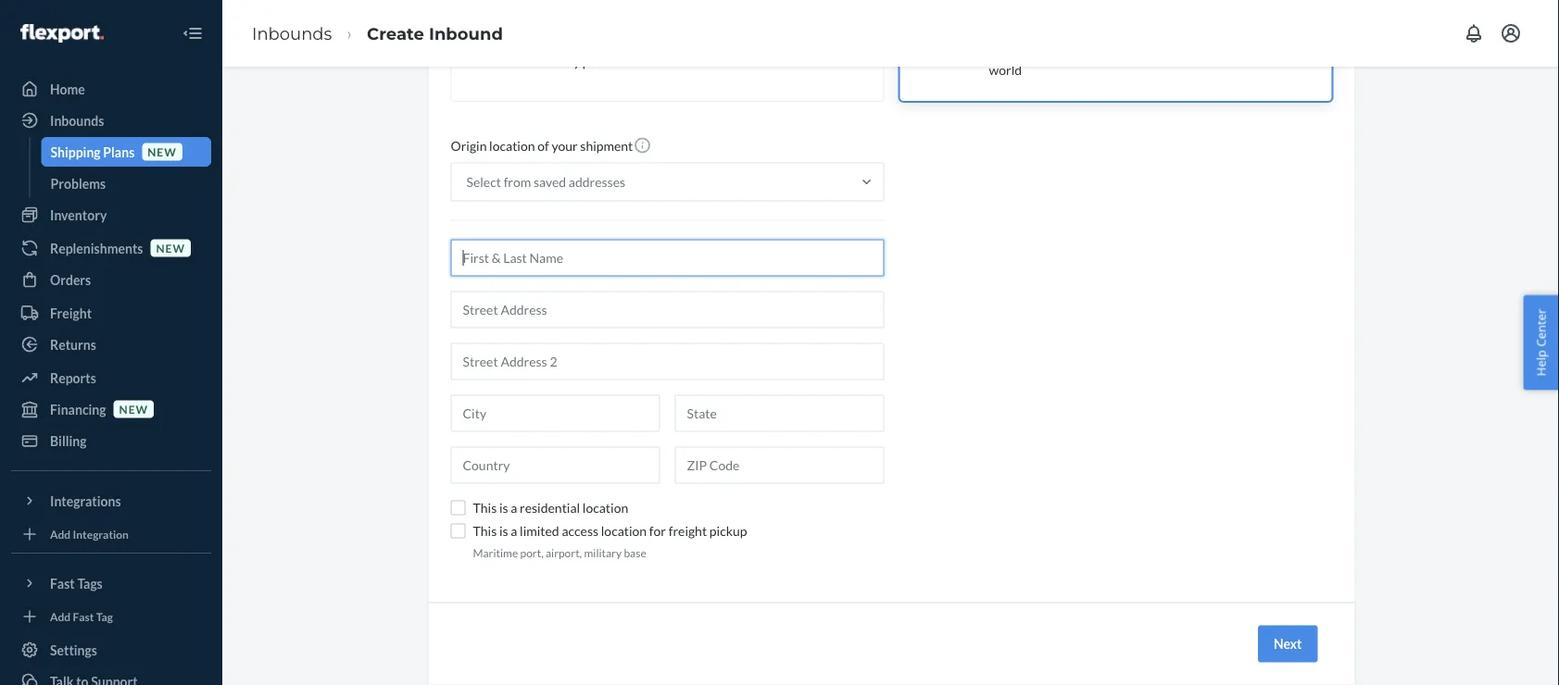 Task type: vqa. For each thing, say whether or not it's contained in the screenshot.
Breadcrumbs navigation
yes



Task type: describe. For each thing, give the bounding box(es) containing it.
is for limited
[[499, 524, 508, 540]]

1 vertical spatial freight
[[669, 524, 707, 540]]

a for this is a residential location
[[511, 501, 517, 517]]

or inside 'use flexport's international freight service to import goods directly from your supplier or a nearby port.'
[[771, 35, 783, 51]]

First & Last Name text field
[[451, 240, 884, 277]]

your up any
[[989, 25, 1015, 41]]

origin
[[451, 139, 487, 154]]

base
[[624, 547, 646, 560]]

center
[[1533, 309, 1550, 347]]

freight inside 'use flexport's international freight service to import goods directly from your supplier or a nearby port.'
[[700, 17, 739, 32]]

inbounds inside breadcrumbs navigation
[[252, 23, 332, 43]]

financing
[[50, 402, 106, 417]]

1 vertical spatial fast
[[73, 610, 94, 624]]

add for add integration
[[50, 528, 71, 541]]

add fast tag link
[[11, 606, 211, 628]]

maritime
[[473, 547, 518, 560]]

plans
[[103, 144, 135, 160]]

freight
[[50, 305, 92, 321]]

create
[[367, 23, 424, 43]]

to inside 'use flexport's international freight service to import goods directly from your supplier or a nearby port.'
[[784, 17, 796, 32]]

State text field
[[675, 396, 884, 433]]

settings
[[50, 643, 97, 658]]

settings link
[[11, 636, 211, 665]]

fast tags
[[50, 576, 103, 592]]

select
[[467, 175, 501, 190]]

inbound
[[429, 23, 503, 43]]

this is a limited access location for freight pickup
[[473, 524, 747, 540]]

inventory link
[[11, 200, 211, 230]]

Street Address text field
[[451, 292, 884, 329]]

reports
[[50, 370, 96, 386]]

from up the
[[1231, 25, 1259, 41]]

residential
[[520, 501, 580, 517]]

shipping
[[51, 144, 101, 160]]

City text field
[[451, 396, 660, 433]]

add fast tag
[[50, 610, 113, 624]]

import
[[541, 35, 579, 51]]

anywhere
[[1171, 44, 1228, 59]]

1 vertical spatial location
[[583, 501, 628, 517]]

create inbound link
[[367, 23, 503, 43]]

1 horizontal spatial or
[[1063, 44, 1075, 59]]

orders
[[50, 272, 91, 288]]

open notifications image
[[1463, 22, 1485, 44]]

ship
[[1078, 44, 1101, 59]]

maritime port, airport, military base
[[473, 547, 646, 560]]

us
[[1129, 6, 1145, 22]]

flexport's
[[565, 17, 622, 32]]

billing
[[50, 433, 87, 449]]

flexport logo image
[[20, 24, 104, 43]]

select from saved addresses
[[467, 175, 626, 190]]

add integration
[[50, 528, 129, 541]]

this is a residential location
[[473, 501, 628, 517]]

port.
[[583, 54, 610, 69]]

flexport's
[[1014, 6, 1070, 22]]

this for this is a residential location
[[473, 501, 497, 517]]

shipping plans
[[51, 144, 135, 160]]

is for residential
[[499, 501, 508, 517]]

integrations
[[50, 493, 121, 509]]

network
[[1198, 6, 1246, 22]]

returns
[[50, 337, 96, 353]]

2 vertical spatial location
[[601, 524, 647, 540]]

your down the trucking
[[1149, 25, 1175, 41]]

limited
[[520, 524, 559, 540]]

reports link
[[11, 363, 211, 393]]

Street Address 2 text field
[[451, 344, 884, 381]]

carrier
[[1045, 25, 1083, 41]]

use for use flexport's international freight service to import goods directly from your supplier or a nearby port.
[[541, 17, 563, 32]]

integrations button
[[11, 486, 211, 516]]

shipment
[[580, 139, 633, 154]]

use flexport's extensive us trucking network or your own carrier to inbound your products from any location, or ship parcel from anywhere in the world
[[989, 6, 1262, 78]]

products
[[1178, 25, 1229, 41]]

use flexport's international freight service to import goods directly from your supplier or a nearby port.
[[541, 17, 796, 69]]

addresses
[[569, 175, 626, 190]]

own
[[1018, 25, 1042, 41]]

in
[[1230, 44, 1241, 59]]

breadcrumbs navigation
[[237, 6, 518, 60]]

new for financing
[[119, 403, 148, 416]]

integration
[[73, 528, 129, 541]]



Task type: locate. For each thing, give the bounding box(es) containing it.
fast left tag
[[73, 610, 94, 624]]

military
[[584, 547, 622, 560]]

0 horizontal spatial use
[[541, 17, 563, 32]]

to right service
[[784, 17, 796, 32]]

help center
[[1533, 309, 1550, 377]]

2 add from the top
[[50, 610, 71, 624]]

from inside 'use flexport's international freight service to import goods directly from your supplier or a nearby port.'
[[664, 35, 691, 51]]

0 horizontal spatial inbounds
[[50, 113, 104, 128]]

Country text field
[[451, 448, 660, 485]]

add for add fast tag
[[50, 610, 71, 624]]

your inside 'use flexport's international freight service to import goods directly from your supplier or a nearby port.'
[[694, 35, 720, 51]]

any
[[989, 44, 1009, 59]]

returns link
[[11, 330, 211, 360]]

problems link
[[41, 169, 211, 198]]

tags
[[77, 576, 103, 592]]

1 add from the top
[[50, 528, 71, 541]]

this
[[473, 501, 497, 517], [473, 524, 497, 540]]

new for replenishments
[[156, 241, 185, 255]]

0 vertical spatial this
[[473, 501, 497, 517]]

a right supplier
[[786, 35, 792, 51]]

a inside 'use flexport's international freight service to import goods directly from your supplier or a nearby port.'
[[786, 35, 792, 51]]

0 vertical spatial fast
[[50, 576, 75, 592]]

1 this from the top
[[473, 501, 497, 517]]

location left of
[[489, 139, 535, 154]]

next
[[1274, 637, 1302, 653]]

ZIP Code text field
[[675, 448, 884, 485]]

problems
[[51, 176, 106, 191]]

inbound
[[1100, 25, 1147, 41]]

tag
[[96, 610, 113, 624]]

0 horizontal spatial inbounds link
[[11, 106, 211, 135]]

your
[[989, 25, 1015, 41], [1149, 25, 1175, 41], [694, 35, 720, 51], [552, 139, 578, 154]]

orders link
[[11, 265, 211, 295]]

use up import
[[541, 17, 563, 32]]

service
[[741, 17, 782, 32]]

1 horizontal spatial to
[[1086, 25, 1098, 41]]

home link
[[11, 74, 211, 104]]

airport,
[[546, 547, 582, 560]]

this for this is a limited access location for freight pickup
[[473, 524, 497, 540]]

to inside use flexport's extensive us trucking network or your own carrier to inbound your products from any location, or ship parcel from anywhere in the world
[[1086, 25, 1098, 41]]

access
[[562, 524, 599, 540]]

from left saved
[[504, 175, 531, 190]]

create inbound
[[367, 23, 503, 43]]

use for use flexport's extensive us trucking network or your own carrier to inbound your products from any location, or ship parcel from anywhere in the world
[[989, 6, 1011, 22]]

2 vertical spatial a
[[511, 524, 517, 540]]

from
[[1231, 25, 1259, 41], [664, 35, 691, 51], [1141, 44, 1169, 59], [504, 175, 531, 190]]

use
[[989, 6, 1011, 22], [541, 17, 563, 32]]

0 vertical spatial inbounds link
[[252, 23, 332, 43]]

a
[[786, 35, 792, 51], [511, 501, 517, 517], [511, 524, 517, 540]]

a for this is a limited access location for freight pickup
[[511, 524, 517, 540]]

nearby
[[541, 54, 580, 69]]

to up ship
[[1086, 25, 1098, 41]]

a left limited
[[511, 524, 517, 540]]

freight link
[[11, 298, 211, 328]]

from down international
[[664, 35, 691, 51]]

of
[[538, 139, 549, 154]]

is
[[499, 501, 508, 517], [499, 524, 508, 540]]

use up any
[[989, 6, 1011, 22]]

add left integration
[[50, 528, 71, 541]]

1 vertical spatial a
[[511, 501, 517, 517]]

1 horizontal spatial inbounds link
[[252, 23, 332, 43]]

0 vertical spatial add
[[50, 528, 71, 541]]

new up orders 'link'
[[156, 241, 185, 255]]

new
[[148, 145, 177, 158], [156, 241, 185, 255], [119, 403, 148, 416]]

close navigation image
[[182, 22, 204, 44]]

1 vertical spatial inbounds link
[[11, 106, 211, 135]]

add
[[50, 528, 71, 541], [50, 610, 71, 624]]

or down service
[[771, 35, 783, 51]]

1 horizontal spatial use
[[989, 6, 1011, 22]]

new right "plans"
[[148, 145, 177, 158]]

replenishments
[[50, 240, 143, 256]]

international
[[624, 17, 698, 32]]

freight up supplier
[[700, 17, 739, 32]]

1 is from the top
[[499, 501, 508, 517]]

1 vertical spatial new
[[156, 241, 185, 255]]

use inside 'use flexport's international freight service to import goods directly from your supplier or a nearby port.'
[[541, 17, 563, 32]]

2 horizontal spatial or
[[1248, 6, 1261, 22]]

0 vertical spatial is
[[499, 501, 508, 517]]

fast
[[50, 576, 75, 592], [73, 610, 94, 624]]

next button
[[1258, 627, 1318, 664]]

0 vertical spatial new
[[148, 145, 177, 158]]

pickup
[[710, 524, 747, 540]]

2 vertical spatial new
[[119, 403, 148, 416]]

home
[[50, 81, 85, 97]]

inbounds
[[252, 23, 332, 43], [50, 113, 104, 128]]

2 this from the top
[[473, 524, 497, 540]]

goods
[[582, 35, 616, 51]]

new down reports link
[[119, 403, 148, 416]]

1 vertical spatial inbounds
[[50, 113, 104, 128]]

help center button
[[1524, 295, 1560, 390]]

add up settings
[[50, 610, 71, 624]]

0 horizontal spatial to
[[784, 17, 796, 32]]

port,
[[520, 547, 544, 560]]

0 horizontal spatial or
[[771, 35, 783, 51]]

or
[[1248, 6, 1261, 22], [771, 35, 783, 51], [1063, 44, 1075, 59]]

fast tags button
[[11, 569, 211, 599]]

2 is from the top
[[499, 524, 508, 540]]

add integration link
[[11, 524, 211, 546]]

new for shipping plans
[[148, 145, 177, 158]]

a left residential
[[511, 501, 517, 517]]

supplier
[[723, 35, 768, 51]]

for
[[649, 524, 666, 540]]

location up this is a limited access location for freight pickup at the left bottom
[[583, 501, 628, 517]]

extensive
[[1073, 6, 1127, 22]]

world
[[989, 62, 1022, 78]]

1 vertical spatial this
[[473, 524, 497, 540]]

location up base
[[601, 524, 647, 540]]

or right network
[[1248, 6, 1261, 22]]

to
[[784, 17, 796, 32], [1086, 25, 1098, 41]]

the
[[1243, 44, 1262, 59]]

your left supplier
[[694, 35, 720, 51]]

inbounds link
[[252, 23, 332, 43], [11, 106, 211, 135]]

billing link
[[11, 426, 211, 456]]

0 vertical spatial a
[[786, 35, 792, 51]]

help
[[1533, 350, 1550, 377]]

0 vertical spatial freight
[[700, 17, 739, 32]]

freight
[[700, 17, 739, 32], [669, 524, 707, 540]]

use inside use flexport's extensive us trucking network or your own carrier to inbound your products from any location, or ship parcel from anywhere in the world
[[989, 6, 1011, 22]]

from right parcel
[[1141, 44, 1169, 59]]

saved
[[534, 175, 566, 190]]

0 vertical spatial inbounds
[[252, 23, 332, 43]]

1 vertical spatial add
[[50, 610, 71, 624]]

location
[[489, 139, 535, 154], [583, 501, 628, 517], [601, 524, 647, 540]]

1 horizontal spatial inbounds
[[252, 23, 332, 43]]

freight right "for"
[[669, 524, 707, 540]]

fast left the tags
[[50, 576, 75, 592]]

or down carrier
[[1063, 44, 1075, 59]]

None checkbox
[[451, 501, 466, 516], [451, 524, 466, 539], [451, 501, 466, 516], [451, 524, 466, 539]]

open account menu image
[[1500, 22, 1522, 44]]

fast inside dropdown button
[[50, 576, 75, 592]]

your right of
[[552, 139, 578, 154]]

origin location of your shipment
[[451, 139, 633, 154]]

1 vertical spatial is
[[499, 524, 508, 540]]

directly
[[618, 35, 662, 51]]

parcel
[[1104, 44, 1139, 59]]

trucking
[[1148, 6, 1195, 22]]

0 vertical spatial location
[[489, 139, 535, 154]]

location,
[[1012, 44, 1060, 59]]

inventory
[[50, 207, 107, 223]]



